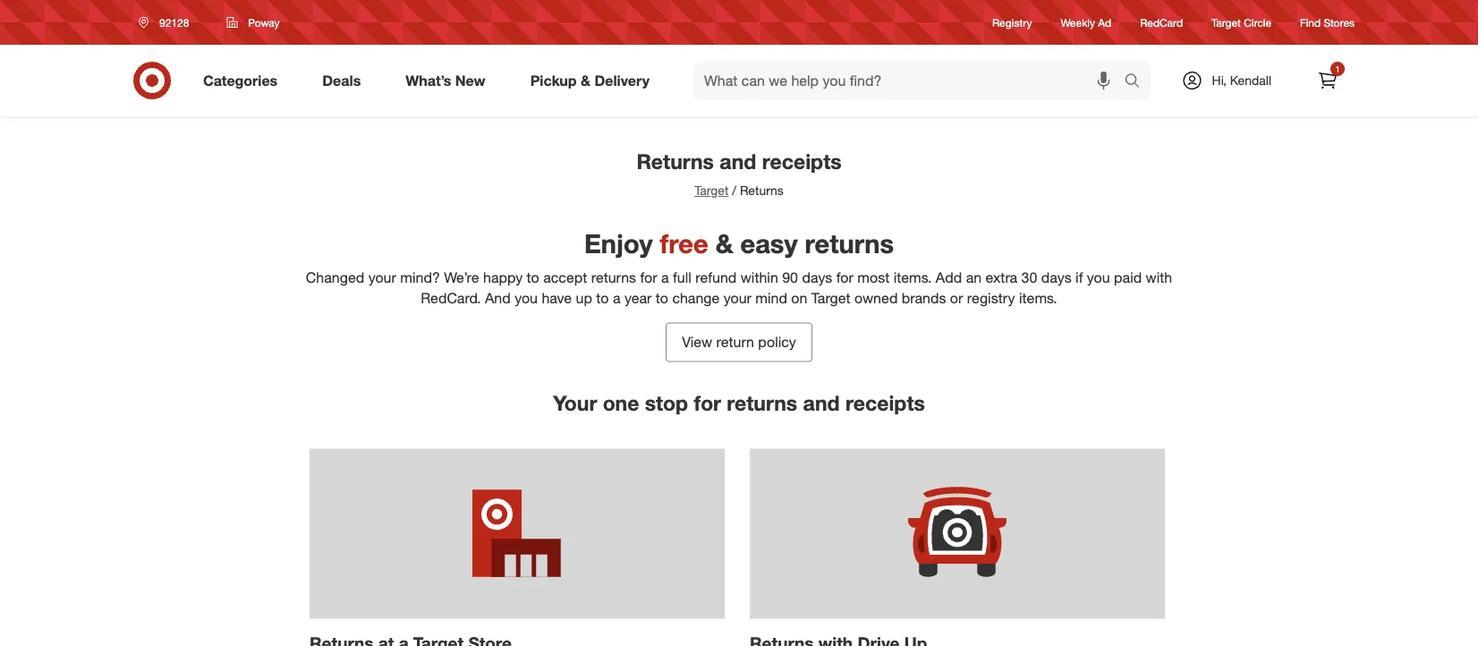 Task type: vqa. For each thing, say whether or not it's contained in the screenshot.
Chocolate within "Ferrero Rocher Holiday Chocolate Gift Box - 5.3oz Sponsored"
no



Task type: describe. For each thing, give the bounding box(es) containing it.
easy
[[741, 228, 798, 260]]

view return policy link
[[666, 323, 813, 362]]

categories link
[[188, 61, 300, 100]]

registry link
[[993, 15, 1032, 30]]

weekly ad link
[[1061, 15, 1112, 30]]

your
[[553, 391, 597, 416]]

happy
[[483, 269, 523, 286]]

extra
[[986, 269, 1018, 286]]

refund
[[696, 269, 737, 286]]

92128
[[159, 16, 189, 29]]

search
[[1116, 73, 1160, 91]]

0 horizontal spatial to
[[527, 269, 539, 286]]

circle
[[1244, 16, 1272, 29]]

2 horizontal spatial to
[[656, 289, 668, 307]]

if
[[1076, 269, 1083, 286]]

target circle link
[[1212, 15, 1272, 30]]

stop
[[645, 391, 688, 416]]

1 vertical spatial &
[[716, 228, 733, 260]]

90
[[782, 269, 798, 286]]

search button
[[1116, 61, 1160, 104]]

target inside changed your mind? we're happy to accept returns for a full refund within 90 days for most items. add an extra 30 days if you paid with redcard. and you have up to a year to change your mind on target owned brands or registry items.
[[812, 289, 851, 307]]

add
[[936, 269, 962, 286]]

1 horizontal spatial for
[[694, 391, 721, 416]]

1 horizontal spatial to
[[596, 289, 609, 307]]

categories
[[203, 72, 278, 89]]

1 vertical spatial a
[[613, 289, 621, 307]]

1 link
[[1308, 61, 1348, 100]]

returns for enjoy free & easy returns
[[805, 228, 894, 260]]

redcard.
[[421, 289, 481, 307]]

with
[[1146, 269, 1173, 286]]

find stores
[[1300, 16, 1355, 29]]

1 vertical spatial items.
[[1019, 289, 1058, 307]]

redcard link
[[1140, 15, 1183, 30]]

on
[[791, 289, 808, 307]]

target circle
[[1212, 16, 1272, 29]]

1 horizontal spatial your
[[724, 289, 752, 307]]

/
[[732, 182, 737, 198]]

we're
[[444, 269, 479, 286]]

changed
[[306, 269, 365, 286]]

mind?
[[400, 269, 440, 286]]

0 horizontal spatial for
[[640, 269, 657, 286]]

0 horizontal spatial you
[[515, 289, 538, 307]]

target inside returns and receipts target / returns
[[695, 182, 729, 198]]

0 horizontal spatial your
[[368, 269, 396, 286]]

0 horizontal spatial &
[[581, 72, 591, 89]]

0 horizontal spatial returns
[[637, 149, 714, 174]]

0 vertical spatial target
[[1212, 16, 1241, 29]]

stores
[[1324, 16, 1355, 29]]

most
[[858, 269, 890, 286]]

ad
[[1098, 16, 1112, 29]]

changed your mind? we're happy to accept returns for a full refund within 90 days for most items. add an extra 30 days if you paid with redcard. and you have up to a year to change your mind on target owned brands or registry items.
[[306, 269, 1173, 307]]

2 horizontal spatial for
[[837, 269, 854, 286]]

returns for your one stop for returns and receipts
[[727, 391, 798, 416]]

view return policy
[[682, 334, 796, 351]]

brands
[[902, 289, 946, 307]]

0 vertical spatial items.
[[894, 269, 932, 286]]

what's
[[406, 72, 451, 89]]

owned
[[855, 289, 898, 307]]

kendall
[[1230, 72, 1272, 88]]

accept
[[543, 269, 587, 286]]

up
[[576, 289, 592, 307]]

registry
[[993, 16, 1032, 29]]

or
[[950, 289, 963, 307]]

weekly ad
[[1061, 16, 1112, 29]]

find stores link
[[1300, 15, 1355, 30]]

mind
[[756, 289, 787, 307]]

What can we help you find? suggestions appear below search field
[[694, 61, 1129, 100]]



Task type: locate. For each thing, give the bounding box(es) containing it.
registry
[[967, 289, 1015, 307]]

deals link
[[307, 61, 383, 100]]

change
[[672, 289, 720, 307]]

0 vertical spatial your
[[368, 269, 396, 286]]

1 horizontal spatial target
[[812, 289, 851, 307]]

items.
[[894, 269, 932, 286], [1019, 289, 1058, 307]]

hi, kendall
[[1212, 72, 1272, 88]]

free
[[660, 228, 708, 260]]

poway button
[[215, 6, 291, 38]]

0 horizontal spatial returns
[[591, 269, 636, 286]]

pickup
[[530, 72, 577, 89]]

0 horizontal spatial a
[[613, 289, 621, 307]]

returns
[[637, 149, 714, 174], [740, 182, 784, 198]]

1
[[1335, 63, 1340, 74]]

0 vertical spatial a
[[661, 269, 669, 286]]

you
[[1087, 269, 1110, 286], [515, 289, 538, 307]]

your left mind?
[[368, 269, 396, 286]]

0 horizontal spatial receipts
[[762, 149, 842, 174]]

redcard
[[1140, 16, 1183, 29]]

have
[[542, 289, 572, 307]]

1 horizontal spatial a
[[661, 269, 669, 286]]

days right 90
[[802, 269, 833, 286]]

0 vertical spatial receipts
[[762, 149, 842, 174]]

for right stop
[[694, 391, 721, 416]]

returns up the target link
[[637, 149, 714, 174]]

within
[[741, 269, 778, 286]]

delivery
[[595, 72, 650, 89]]

your down refund
[[724, 289, 752, 307]]

2 vertical spatial target
[[812, 289, 851, 307]]

your one stop for returns and receipts
[[553, 391, 925, 416]]

full
[[673, 269, 692, 286]]

a left year
[[613, 289, 621, 307]]

policy
[[758, 334, 796, 351]]

0 horizontal spatial target
[[695, 182, 729, 198]]

a left full
[[661, 269, 669, 286]]

returns right '/'
[[740, 182, 784, 198]]

92128 button
[[127, 6, 208, 38]]

items. down 30
[[1019, 289, 1058, 307]]

find
[[1300, 16, 1321, 29]]

paid
[[1114, 269, 1142, 286]]

items. up brands
[[894, 269, 932, 286]]

0 vertical spatial returns
[[637, 149, 714, 174]]

new
[[455, 72, 486, 89]]

to
[[527, 269, 539, 286], [596, 289, 609, 307], [656, 289, 668, 307]]

what's new
[[406, 72, 486, 89]]

returns down "policy"
[[727, 391, 798, 416]]

for left most
[[837, 269, 854, 286]]

target left '/'
[[695, 182, 729, 198]]

to right year
[[656, 289, 668, 307]]

you right if
[[1087, 269, 1110, 286]]

1 horizontal spatial &
[[716, 228, 733, 260]]

an
[[966, 269, 982, 286]]

receipts inside returns and receipts target / returns
[[762, 149, 842, 174]]

2 vertical spatial returns
[[727, 391, 798, 416]]

1 vertical spatial returns
[[740, 182, 784, 198]]

1 days from the left
[[802, 269, 833, 286]]

for up year
[[640, 269, 657, 286]]

target right 'on'
[[812, 289, 851, 307]]

2 horizontal spatial returns
[[805, 228, 894, 260]]

target
[[1212, 16, 1241, 29], [695, 182, 729, 198], [812, 289, 851, 307]]

0 vertical spatial and
[[720, 149, 757, 174]]

return
[[716, 334, 754, 351]]

a
[[661, 269, 669, 286], [613, 289, 621, 307]]

hi,
[[1212, 72, 1227, 88]]

and
[[485, 289, 511, 307]]

returns up year
[[591, 269, 636, 286]]

2 horizontal spatial target
[[1212, 16, 1241, 29]]

1 vertical spatial receipts
[[846, 391, 925, 416]]

returns
[[805, 228, 894, 260], [591, 269, 636, 286], [727, 391, 798, 416]]

returns up most
[[805, 228, 894, 260]]

1 horizontal spatial returns
[[740, 182, 784, 198]]

enjoy
[[584, 228, 653, 260]]

&
[[581, 72, 591, 89], [716, 228, 733, 260]]

to right "happy"
[[527, 269, 539, 286]]

returns and receipts target / returns
[[637, 149, 842, 198]]

target left the circle
[[1212, 16, 1241, 29]]

to right 'up'
[[596, 289, 609, 307]]

and
[[720, 149, 757, 174], [803, 391, 840, 416]]

1 vertical spatial and
[[803, 391, 840, 416]]

days left if
[[1041, 269, 1072, 286]]

0 horizontal spatial items.
[[894, 269, 932, 286]]

one
[[603, 391, 639, 416]]

0 vertical spatial returns
[[805, 228, 894, 260]]

2 days from the left
[[1041, 269, 1072, 286]]

enjoy free & easy returns
[[584, 228, 894, 260]]

0 vertical spatial you
[[1087, 269, 1110, 286]]

returns inside changed your mind? we're happy to accept returns for a full refund within 90 days for most items. add an extra 30 days if you paid with redcard. and you have up to a year to change your mind on target owned brands or registry items.
[[591, 269, 636, 286]]

1 vertical spatial target
[[695, 182, 729, 198]]

weekly
[[1061, 16, 1095, 29]]

1 horizontal spatial you
[[1087, 269, 1110, 286]]

1 horizontal spatial receipts
[[846, 391, 925, 416]]

0 vertical spatial &
[[581, 72, 591, 89]]

poway
[[248, 16, 280, 29]]

1 vertical spatial returns
[[591, 269, 636, 286]]

1 horizontal spatial and
[[803, 391, 840, 416]]

1 vertical spatial your
[[724, 289, 752, 307]]

for
[[640, 269, 657, 286], [837, 269, 854, 286], [694, 391, 721, 416]]

0 horizontal spatial days
[[802, 269, 833, 286]]

1 horizontal spatial days
[[1041, 269, 1072, 286]]

what's new link
[[390, 61, 508, 100]]

pickup & delivery link
[[515, 61, 672, 100]]

days
[[802, 269, 833, 286], [1041, 269, 1072, 286]]

and inside returns and receipts target / returns
[[720, 149, 757, 174]]

1 horizontal spatial items.
[[1019, 289, 1058, 307]]

& right pickup
[[581, 72, 591, 89]]

pickup & delivery
[[530, 72, 650, 89]]

your
[[368, 269, 396, 286], [724, 289, 752, 307]]

30
[[1022, 269, 1038, 286]]

deals
[[322, 72, 361, 89]]

0 horizontal spatial and
[[720, 149, 757, 174]]

& up refund
[[716, 228, 733, 260]]

year
[[625, 289, 652, 307]]

1 vertical spatial you
[[515, 289, 538, 307]]

receipts
[[762, 149, 842, 174], [846, 391, 925, 416]]

view
[[682, 334, 712, 351]]

target link
[[695, 182, 729, 198]]

1 horizontal spatial returns
[[727, 391, 798, 416]]

you right and on the left of page
[[515, 289, 538, 307]]



